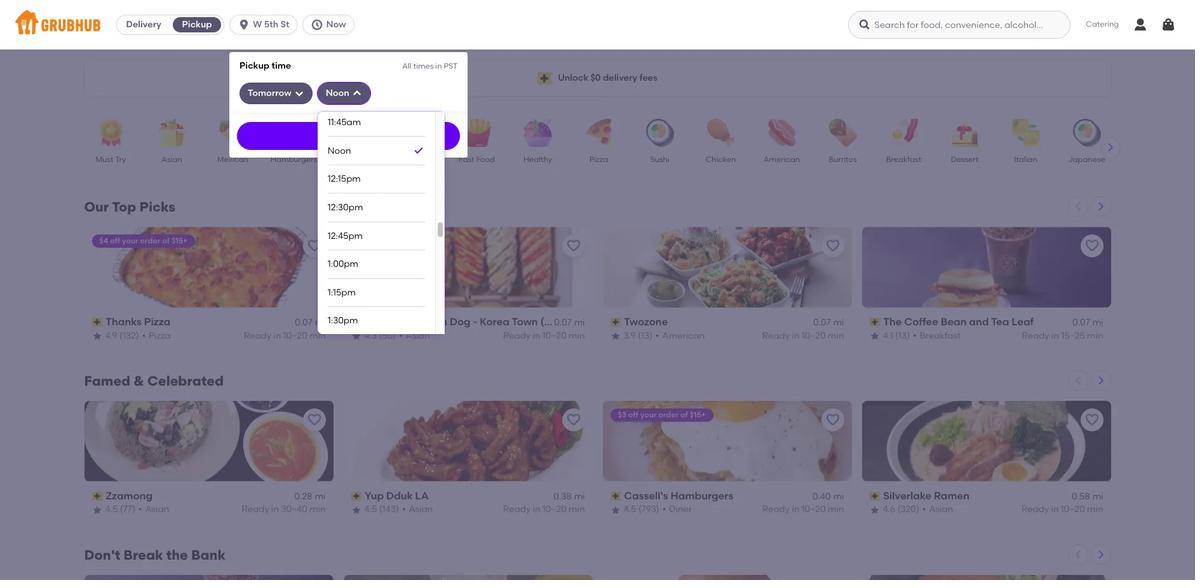 Task type: vqa. For each thing, say whether or not it's contained in the screenshot.
'Smoothies'
no



Task type: describe. For each thing, give the bounding box(es) containing it.
two hands corn dog - korea town (s western ave)
[[365, 316, 620, 328]]

diner
[[670, 504, 692, 515]]

times
[[414, 62, 434, 71]]

min for silverlake ramen
[[1088, 504, 1104, 515]]

top
[[112, 199, 136, 215]]

• asian for two hands corn dog - korea town (s western ave)
[[399, 330, 430, 341]]

silverlake
[[884, 490, 932, 502]]

• diner
[[663, 504, 692, 515]]

min for thanks pizza
[[310, 330, 326, 341]]

fast food image
[[455, 119, 499, 147]]

1:30pm
[[328, 316, 358, 326]]

in for pizza
[[274, 330, 281, 341]]

asian for yup dduk la
[[409, 504, 433, 515]]

fast food
[[459, 155, 495, 164]]

(77)
[[120, 504, 135, 515]]

healthy image
[[516, 119, 560, 147]]

corn
[[423, 316, 448, 328]]

• for cassell's hamburgers
[[663, 504, 667, 515]]

burritos image
[[821, 119, 866, 147]]

4.1
[[883, 330, 894, 341]]

4.6 (320)
[[883, 504, 920, 515]]

save this restaurant image for twozone
[[826, 238, 841, 254]]

12:45pm
[[328, 231, 363, 241]]

ready in 10–20 min for two hands corn dog - korea town (s western ave)
[[504, 330, 585, 341]]

order for hamburgers
[[659, 411, 679, 420]]

in inside navigation
[[436, 62, 442, 71]]

save this restaurant button for zzamong
[[303, 409, 326, 432]]

0.28
[[295, 492, 313, 502]]

3 0.07 from the left
[[814, 317, 831, 328]]

chinese image
[[333, 119, 377, 147]]

hamburgers image
[[272, 119, 316, 147]]

12:30pm
[[328, 202, 363, 213]]

0 vertical spatial hamburgers
[[271, 155, 317, 164]]

in for dduk
[[533, 504, 541, 515]]

ready for cassell's hamburgers
[[763, 504, 790, 515]]

picks
[[140, 199, 176, 215]]

w 5th st
[[253, 19, 290, 30]]

la
[[415, 490, 429, 502]]

mi for thanks pizza
[[315, 317, 326, 328]]

dog
[[450, 316, 471, 328]]

save this restaurant button for two hands corn dog - korea town (s western ave)
[[562, 235, 585, 257]]

american image
[[760, 119, 805, 147]]

10–20 for twozone
[[802, 330, 826, 341]]

(320)
[[898, 504, 920, 515]]

• asian for silverlake ramen
[[923, 504, 954, 515]]

caret right icon image for our top picks
[[1096, 202, 1107, 212]]

• breakfast
[[914, 330, 961, 341]]

ready for thanks pizza
[[244, 330, 272, 341]]

4.5 (77)
[[105, 504, 135, 515]]

check icon image
[[412, 145, 425, 157]]

fast
[[459, 155, 475, 164]]

star icon image for yup dduk la
[[351, 505, 361, 515]]

$3
[[618, 411, 627, 420]]

$4
[[100, 237, 108, 245]]

mi for cassell's hamburgers
[[834, 492, 845, 502]]

japanese
[[1069, 155, 1106, 164]]

subscription pass image for silverlake ramen
[[870, 492, 881, 501]]

pizza for • pizza
[[149, 330, 171, 341]]

1:15pm
[[328, 287, 356, 298]]

delivery
[[126, 19, 161, 30]]

0.40
[[813, 492, 831, 502]]

italian image
[[1004, 119, 1049, 147]]

1:00pm
[[328, 259, 359, 270]]

update button
[[237, 122, 460, 150]]

noon option
[[328, 137, 425, 166]]

0 vertical spatial noon
[[326, 87, 350, 98]]

korea
[[480, 316, 510, 328]]

pickup time
[[240, 60, 291, 71]]

off for thanks
[[110, 237, 120, 245]]

save this restaurant button for twozone
[[822, 235, 845, 257]]

st
[[281, 19, 290, 30]]

of for pizza
[[162, 237, 170, 245]]

10–20 for thanks pizza
[[283, 330, 308, 341]]

mi for two hands corn dog - korea town (s western ave)
[[575, 317, 585, 328]]

min for cassell's hamburgers
[[829, 504, 845, 515]]

and
[[970, 316, 990, 328]]

$0
[[591, 72, 601, 83]]

subscription pass image for twozone
[[611, 318, 622, 327]]

main navigation navigation
[[0, 0, 1196, 580]]

4.3 (50)
[[365, 330, 396, 341]]

0.38
[[554, 492, 572, 502]]

pizza for thanks pizza
[[144, 316, 170, 328]]

min for yup dduk la
[[569, 504, 585, 515]]

(143)
[[379, 504, 399, 515]]

try
[[115, 155, 126, 164]]

caret right icon image for don't break the bank
[[1096, 550, 1107, 560]]

4.5 (143)
[[365, 504, 399, 515]]

ready in 10–20 min for thanks pizza
[[244, 330, 326, 341]]

subscription pass image for the coffee bean and tea leaf
[[870, 318, 881, 327]]

svg image
[[1162, 17, 1177, 32]]

time
[[272, 60, 291, 71]]

0.07 for hands
[[554, 317, 572, 328]]

don't
[[84, 547, 120, 563]]

(132)
[[119, 330, 139, 341]]

pickup for pickup
[[182, 19, 212, 30]]

the coffee bean and tea leaf
[[884, 316, 1035, 328]]

food
[[477, 155, 495, 164]]

asian for silverlake ramen
[[930, 504, 954, 515]]

-
[[473, 316, 478, 328]]

tacos
[[405, 155, 427, 164]]

your for thanks
[[122, 237, 138, 245]]

famed
[[84, 373, 130, 389]]

italian
[[1015, 155, 1038, 164]]

10–20 for cassell's hamburgers
[[802, 504, 826, 515]]

• for thanks pizza
[[142, 330, 146, 341]]

ave)
[[597, 316, 620, 328]]

healthy
[[524, 155, 553, 164]]

&
[[134, 373, 144, 389]]

subscription pass image for two hands corn dog - korea town (s western ave)
[[351, 318, 363, 327]]

10–20 for yup dduk la
[[543, 504, 567, 515]]

$15+ for pizza
[[172, 237, 188, 245]]

w
[[253, 19, 262, 30]]

silverlake ramen
[[884, 490, 970, 502]]

star icon image for thanks pizza
[[92, 331, 102, 341]]

min for two hands corn dog - korea town (s western ave)
[[569, 330, 585, 341]]

tea
[[992, 316, 1010, 328]]

cassell's
[[624, 490, 669, 502]]

10–20 for silverlake ramen
[[1062, 504, 1086, 515]]

$15+ for hamburgers
[[690, 411, 706, 420]]

svg image inside w 5th st button
[[238, 18, 251, 31]]

3 0.07 mi from the left
[[814, 317, 845, 328]]

• for twozone
[[656, 330, 660, 341]]

don't break the bank
[[84, 547, 226, 563]]

0.28 mi
[[295, 492, 326, 502]]

• for the coffee bean and tea leaf
[[914, 330, 917, 341]]

cassell's hamburgers
[[624, 490, 734, 502]]

(13) for the coffee bean and tea leaf
[[896, 330, 911, 341]]

3.9
[[624, 330, 636, 341]]

famed & celebrated
[[84, 373, 224, 389]]

save this restaurant image for silverlake ramen
[[1085, 413, 1100, 428]]

bean
[[941, 316, 967, 328]]

star icon image for twozone
[[611, 331, 621, 341]]

unlock
[[558, 72, 589, 83]]

0.07 mi for coffee
[[1073, 317, 1104, 328]]

in for ramen
[[1052, 504, 1060, 515]]

chinese
[[340, 155, 370, 164]]

in for coffee
[[1052, 330, 1060, 341]]

• pizza
[[142, 330, 171, 341]]

zzamong
[[106, 490, 153, 502]]

asian for two hands corn dog - korea town (s western ave)
[[406, 330, 430, 341]]

subscription pass image for cassell's hamburgers
[[611, 492, 622, 501]]

your for cassell's
[[641, 411, 657, 420]]

ready in 10–20 min for twozone
[[763, 330, 845, 341]]

ready in 10–20 min for silverlake ramen
[[1022, 504, 1104, 515]]

pst
[[444, 62, 458, 71]]

mi for zzamong
[[315, 492, 326, 502]]

pickup for pickup time
[[240, 60, 270, 71]]

10–20 for two hands corn dog - korea town (s western ave)
[[543, 330, 567, 341]]

1 vertical spatial american
[[663, 330, 705, 341]]



Task type: locate. For each thing, give the bounding box(es) containing it.
subscription pass image left thanks
[[92, 318, 103, 327]]

star icon image left the 4.9
[[92, 331, 102, 341]]

update
[[335, 132, 363, 140]]

(s
[[541, 316, 551, 328]]

mi for yup dduk la
[[575, 492, 585, 502]]

0.07 mi
[[295, 317, 326, 328], [554, 317, 585, 328], [814, 317, 845, 328], [1073, 317, 1104, 328]]

catering
[[1087, 20, 1120, 29]]

0 horizontal spatial 4.5
[[105, 504, 118, 515]]

0.07 mi for pizza
[[295, 317, 326, 328]]

0 horizontal spatial order
[[140, 237, 160, 245]]

mexican
[[217, 155, 249, 164]]

delivery button
[[117, 15, 170, 35]]

• asian for yup dduk la
[[402, 504, 433, 515]]

off right $4
[[110, 237, 120, 245]]

american
[[764, 155, 801, 164], [663, 330, 705, 341]]

save this restaurant image
[[566, 238, 581, 254], [826, 238, 841, 254], [307, 413, 322, 428], [1085, 413, 1100, 428]]

1 0.07 from the left
[[295, 317, 313, 328]]

save this restaurant image for two hands corn dog - korea town (s western ave)
[[566, 238, 581, 254]]

• for silverlake ramen
[[923, 504, 927, 515]]

0 vertical spatial caret left icon image
[[1074, 202, 1084, 212]]

chicken
[[706, 155, 736, 164]]

star icon image for the coffee bean and tea leaf
[[870, 331, 880, 341]]

• for two hands corn dog - korea town (s western ave)
[[399, 330, 403, 341]]

0.07 mi for hands
[[554, 317, 585, 328]]

star icon image left 4.6
[[870, 505, 880, 515]]

min down 0.58 mi
[[1088, 504, 1104, 515]]

of
[[162, 237, 170, 245], [681, 411, 688, 420]]

min down 0.40 mi
[[829, 504, 845, 515]]

1 horizontal spatial hamburgers
[[671, 490, 734, 502]]

star icon image left the '4.5 (77)'
[[92, 505, 102, 515]]

ready for twozone
[[763, 330, 790, 341]]

min for the coffee bean and tea leaf
[[1088, 330, 1104, 341]]

noon down update
[[328, 145, 351, 156]]

japanese image
[[1065, 119, 1110, 147]]

mexican image
[[211, 119, 255, 147]]

subscription pass image left silverlake
[[870, 492, 881, 501]]

• asian right "(77)"
[[139, 504, 169, 515]]

your right $3 at the right bottom
[[641, 411, 657, 420]]

0 horizontal spatial off
[[110, 237, 120, 245]]

4 0.07 from the left
[[1073, 317, 1091, 328]]

yup dduk la
[[365, 490, 429, 502]]

ready in 10–20 min for cassell's hamburgers
[[763, 504, 845, 515]]

town
[[512, 316, 538, 328]]

mi for the coffee bean and tea leaf
[[1093, 317, 1104, 328]]

2 caret left icon image from the top
[[1074, 376, 1084, 386]]

save this restaurant button for the coffee bean and tea leaf
[[1081, 235, 1104, 257]]

svg image inside now button
[[311, 18, 324, 31]]

w 5th st button
[[230, 15, 303, 35]]

ready for yup dduk la
[[504, 504, 531, 515]]

12:15pm
[[328, 174, 361, 185]]

0 vertical spatial pizza
[[590, 155, 609, 164]]

1 vertical spatial your
[[641, 411, 657, 420]]

caret right icon image up japanese
[[1106, 142, 1116, 153]]

4.5 left "(77)"
[[105, 504, 118, 515]]

star icon image for silverlake ramen
[[870, 505, 880, 515]]

noon up "11:45am"
[[326, 87, 350, 98]]

min for twozone
[[829, 330, 845, 341]]

1 horizontal spatial $15+
[[690, 411, 706, 420]]

star icon image left 4.1
[[870, 331, 880, 341]]

0.58
[[1073, 492, 1091, 502]]

4.5 left (793)
[[624, 504, 637, 515]]

5th
[[264, 19, 279, 30]]

of down picks
[[162, 237, 170, 245]]

(13) down twozone
[[638, 330, 653, 341]]

1 0.07 mi from the left
[[295, 317, 326, 328]]

• right (132)
[[142, 330, 146, 341]]

0.07 for coffee
[[1073, 317, 1091, 328]]

order for pizza
[[140, 237, 160, 245]]

1 vertical spatial order
[[659, 411, 679, 420]]

4.5 (793)
[[624, 504, 660, 515]]

0 vertical spatial order
[[140, 237, 160, 245]]

chicken image
[[699, 119, 744, 147]]

4.9 (132)
[[105, 330, 139, 341]]

0 vertical spatial breakfast
[[887, 155, 922, 164]]

twozone
[[624, 316, 668, 328]]

catering button
[[1078, 10, 1129, 39]]

min down 0.28 mi
[[310, 504, 326, 515]]

1 horizontal spatial of
[[681, 411, 688, 420]]

two
[[365, 316, 385, 328]]

pickup inside button
[[182, 19, 212, 30]]

1 vertical spatial pickup
[[240, 60, 270, 71]]

1 horizontal spatial american
[[764, 155, 801, 164]]

0 vertical spatial your
[[122, 237, 138, 245]]

delivery
[[603, 72, 638, 83]]

our
[[84, 199, 109, 215]]

min
[[310, 330, 326, 341], [569, 330, 585, 341], [829, 330, 845, 341], [1088, 330, 1104, 341], [310, 504, 326, 515], [569, 504, 585, 515], [829, 504, 845, 515], [1088, 504, 1104, 515]]

4.5 for cassell's hamburgers
[[624, 504, 637, 515]]

mi for silverlake ramen
[[1093, 492, 1104, 502]]

0 horizontal spatial american
[[663, 330, 705, 341]]

of for hamburgers
[[681, 411, 688, 420]]

coffee
[[905, 316, 939, 328]]

star icon image
[[92, 331, 102, 341], [351, 331, 361, 341], [611, 331, 621, 341], [870, 331, 880, 341], [92, 505, 102, 515], [351, 505, 361, 515], [611, 505, 621, 515], [870, 505, 880, 515]]

subscription pass image left yup
[[351, 492, 363, 501]]

now button
[[303, 15, 360, 35]]

caret right icon image for famed & celebrated
[[1096, 376, 1107, 386]]

ready
[[244, 330, 272, 341], [504, 330, 531, 341], [763, 330, 790, 341], [1023, 330, 1050, 341], [242, 504, 269, 515], [504, 504, 531, 515], [763, 504, 790, 515], [1022, 504, 1050, 515]]

mi up ready in 15–25 min on the right bottom of the page
[[1093, 317, 1104, 328]]

order right $3 at the right bottom
[[659, 411, 679, 420]]

mi right 0.28
[[315, 492, 326, 502]]

noon
[[326, 87, 350, 98], [328, 145, 351, 156]]

sushi
[[651, 155, 670, 164]]

in for hands
[[533, 330, 541, 341]]

save this restaurant image
[[307, 238, 322, 254], [1085, 238, 1100, 254], [566, 413, 581, 428], [826, 413, 841, 428]]

• right (793)
[[663, 504, 667, 515]]

mi left 1:30pm
[[315, 317, 326, 328]]

1 horizontal spatial off
[[629, 411, 639, 420]]

2 4.5 from the left
[[365, 504, 377, 515]]

pizza down pizza image
[[590, 155, 609, 164]]

caret right icon image down japanese
[[1096, 202, 1107, 212]]

save this restaurant button for silverlake ramen
[[1081, 409, 1104, 432]]

pizza down thanks pizza
[[149, 330, 171, 341]]

subscription pass image for thanks pizza
[[92, 318, 103, 327]]

subscription pass image left cassell's
[[611, 492, 622, 501]]

star icon image left 4.3
[[351, 331, 361, 341]]

1 vertical spatial hamburgers
[[671, 490, 734, 502]]

celebrated
[[147, 373, 224, 389]]

caret right icon image down 0.58 mi
[[1096, 550, 1107, 560]]

all
[[403, 62, 412, 71]]

thanks
[[106, 316, 142, 328]]

•
[[142, 330, 146, 341], [399, 330, 403, 341], [656, 330, 660, 341], [914, 330, 917, 341], [139, 504, 142, 515], [402, 504, 406, 515], [663, 504, 667, 515], [923, 504, 927, 515]]

(13) right 4.1
[[896, 330, 911, 341]]

• asian for zzamong
[[139, 504, 169, 515]]

your
[[122, 237, 138, 245], [641, 411, 657, 420]]

pizza up • pizza
[[144, 316, 170, 328]]

caret left icon image down 0.58
[[1074, 550, 1084, 560]]

1 vertical spatial caret left icon image
[[1074, 376, 1084, 386]]

save this restaurant button for yup dduk la
[[562, 409, 585, 432]]

0 vertical spatial pickup
[[182, 19, 212, 30]]

• american
[[656, 330, 705, 341]]

tacos image
[[394, 119, 438, 147]]

1 horizontal spatial 4.5
[[365, 504, 377, 515]]

0 horizontal spatial hamburgers
[[271, 155, 317, 164]]

asian down la
[[409, 504, 433, 515]]

0 horizontal spatial $15+
[[172, 237, 188, 245]]

save this restaurant image for zzamong
[[307, 413, 322, 428]]

must
[[96, 155, 113, 164]]

mi right 0.58
[[1093, 492, 1104, 502]]

ramen
[[935, 490, 970, 502]]

1 horizontal spatial (13)
[[896, 330, 911, 341]]

off
[[110, 237, 120, 245], [629, 411, 639, 420]]

grubhub plus flag logo image
[[538, 72, 553, 84]]

0 vertical spatial off
[[110, 237, 120, 245]]

dduk
[[387, 490, 413, 502]]

1 4.5 from the left
[[105, 504, 118, 515]]

ready for the coffee bean and tea leaf
[[1023, 330, 1050, 341]]

1 vertical spatial $15+
[[690, 411, 706, 420]]

asian
[[162, 155, 182, 164], [406, 330, 430, 341], [145, 504, 169, 515], [409, 504, 433, 515], [930, 504, 954, 515]]

min for zzamong
[[310, 504, 326, 515]]

dessert image
[[943, 119, 988, 147]]

subscription pass image
[[92, 318, 103, 327], [611, 318, 622, 327], [870, 318, 881, 327], [870, 492, 881, 501]]

4.5 for yup dduk la
[[365, 504, 377, 515]]

break
[[124, 547, 163, 563]]

• for yup dduk la
[[402, 504, 406, 515]]

svg image
[[238, 18, 251, 31], [311, 18, 324, 31], [859, 18, 872, 31], [294, 88, 304, 98], [352, 88, 362, 98]]

2 vertical spatial pizza
[[149, 330, 171, 341]]

3 4.5 from the left
[[624, 504, 637, 515]]

2 (13) from the left
[[896, 330, 911, 341]]

caret right icon image down ready in 15–25 min on the right bottom of the page
[[1096, 376, 1107, 386]]

1 vertical spatial breakfast
[[920, 330, 961, 341]]

mi right "0.38"
[[575, 492, 585, 502]]

subscription pass image left twozone
[[611, 318, 622, 327]]

asian down ramen on the bottom
[[930, 504, 954, 515]]

• right (50)
[[399, 330, 403, 341]]

0 horizontal spatial pickup
[[182, 19, 212, 30]]

$15+
[[172, 237, 188, 245], [690, 411, 706, 420]]

• right "(77)"
[[139, 504, 142, 515]]

min left 4.1
[[829, 330, 845, 341]]

ready in 10–20 min
[[244, 330, 326, 341], [504, 330, 585, 341], [763, 330, 845, 341], [504, 504, 585, 515], [763, 504, 845, 515], [1022, 504, 1104, 515]]

subscription pass image for yup dduk la
[[351, 492, 363, 501]]

11:45am
[[328, 117, 361, 128]]

1 vertical spatial off
[[629, 411, 639, 420]]

• down 'dduk' in the left bottom of the page
[[402, 504, 406, 515]]

1 vertical spatial of
[[681, 411, 688, 420]]

mi left the
[[834, 317, 845, 328]]

pickup right "delivery" button
[[182, 19, 212, 30]]

$4 off your order of $15+
[[100, 237, 188, 245]]

in for hamburgers
[[793, 504, 800, 515]]

caret left icon image for don't break the bank
[[1074, 550, 1084, 560]]

0.07 for pizza
[[295, 317, 313, 328]]

1 horizontal spatial your
[[641, 411, 657, 420]]

3.9 (13)
[[624, 330, 653, 341]]

caret left icon image down the 15–25
[[1074, 376, 1084, 386]]

0 vertical spatial american
[[764, 155, 801, 164]]

star icon image for cassell's hamburgers
[[611, 505, 621, 515]]

2 vertical spatial caret left icon image
[[1074, 550, 1084, 560]]

caret right icon image
[[1106, 142, 1116, 153], [1096, 202, 1107, 212], [1096, 376, 1107, 386], [1096, 550, 1107, 560]]

subscription pass image
[[351, 318, 363, 327], [92, 492, 103, 501], [351, 492, 363, 501], [611, 492, 622, 501]]

• down twozone
[[656, 330, 660, 341]]

4.5 down yup
[[365, 504, 377, 515]]

now
[[326, 19, 346, 30]]

star icon image left 4.5 (143)
[[351, 505, 361, 515]]

ready for two hands corn dog - korea town (s western ave)
[[504, 330, 531, 341]]

$3 off your order of $15+
[[618, 411, 706, 420]]

caret left icon image
[[1074, 202, 1084, 212], [1074, 376, 1084, 386], [1074, 550, 1084, 560]]

ready in 15–25 min
[[1023, 330, 1104, 341]]

hamburgers up diner
[[671, 490, 734, 502]]

4.1 (13)
[[883, 330, 911, 341]]

asian right "(77)"
[[145, 504, 169, 515]]

caret left icon image down japanese
[[1074, 202, 1084, 212]]

western
[[553, 316, 595, 328]]

1 vertical spatial noon
[[328, 145, 351, 156]]

4.5
[[105, 504, 118, 515], [365, 504, 377, 515], [624, 504, 637, 515]]

caret left icon image for our top picks
[[1074, 202, 1084, 212]]

2 0.07 from the left
[[554, 317, 572, 328]]

0.07
[[295, 317, 313, 328], [554, 317, 572, 328], [814, 317, 831, 328], [1073, 317, 1091, 328]]

unlock $0 delivery fees
[[558, 72, 658, 83]]

2 0.07 mi from the left
[[554, 317, 585, 328]]

caret left icon image for famed & celebrated
[[1074, 376, 1084, 386]]

star icon image left 3.9
[[611, 331, 621, 341]]

min down western
[[569, 330, 585, 341]]

asian down hands
[[406, 330, 430, 341]]

4.5 for zzamong
[[105, 504, 118, 515]]

4 0.07 mi from the left
[[1073, 317, 1104, 328]]

ready in 30–40 min
[[242, 504, 326, 515]]

leaf
[[1012, 316, 1035, 328]]

0 vertical spatial of
[[162, 237, 170, 245]]

american down 'american' image in the right top of the page
[[764, 155, 801, 164]]

• down silverlake ramen
[[923, 504, 927, 515]]

sushi image
[[638, 119, 683, 147]]

mi left ave)
[[575, 317, 585, 328]]

1 horizontal spatial order
[[659, 411, 679, 420]]

off right $3 at the right bottom
[[629, 411, 639, 420]]

• asian down silverlake ramen
[[923, 504, 954, 515]]

0 horizontal spatial of
[[162, 237, 170, 245]]

0.40 mi
[[813, 492, 845, 502]]

dessert
[[952, 155, 979, 164]]

• asian down hands
[[399, 330, 430, 341]]

burritos
[[829, 155, 857, 164]]

ready in 10–20 min for yup dduk la
[[504, 504, 585, 515]]

• asian down la
[[402, 504, 433, 515]]

star icon image for zzamong
[[92, 505, 102, 515]]

4.6
[[883, 504, 896, 515]]

all times in pst
[[403, 62, 458, 71]]

mi for twozone
[[834, 317, 845, 328]]

subscription pass image left two
[[351, 318, 363, 327]]

pickup button
[[170, 15, 224, 35]]

hands
[[388, 316, 420, 328]]

• asian
[[399, 330, 430, 341], [139, 504, 169, 515], [402, 504, 433, 515], [923, 504, 954, 515]]

asian down asian image
[[162, 155, 182, 164]]

pickup
[[182, 19, 212, 30], [240, 60, 270, 71]]

american down twozone
[[663, 330, 705, 341]]

thanks pizza
[[106, 316, 170, 328]]

0 vertical spatial $15+
[[172, 237, 188, 245]]

1 horizontal spatial pickup
[[240, 60, 270, 71]]

mi right 0.40 on the right bottom of page
[[834, 492, 845, 502]]

3 caret left icon image from the top
[[1074, 550, 1084, 560]]

breakfast image
[[882, 119, 927, 147]]

min right the 15–25
[[1088, 330, 1104, 341]]

the
[[884, 316, 903, 328]]

0 horizontal spatial (13)
[[638, 330, 653, 341]]

min left 4.3
[[310, 330, 326, 341]]

1 caret left icon image from the top
[[1074, 202, 1084, 212]]

in
[[436, 62, 442, 71], [274, 330, 281, 341], [533, 330, 541, 341], [793, 330, 800, 341], [1052, 330, 1060, 341], [272, 504, 279, 515], [533, 504, 541, 515], [793, 504, 800, 515], [1052, 504, 1060, 515]]

your right $4
[[122, 237, 138, 245]]

star icon image left 4.5 (793)
[[611, 505, 621, 515]]

1 vertical spatial pizza
[[144, 316, 170, 328]]

0.38 mi
[[554, 492, 585, 502]]

asian for zzamong
[[145, 504, 169, 515]]

ready for zzamong
[[242, 504, 269, 515]]

breakfast down bean in the bottom of the page
[[920, 330, 961, 341]]

breakfast down "breakfast" image
[[887, 155, 922, 164]]

order down picks
[[140, 237, 160, 245]]

pickup left time
[[240, 60, 270, 71]]

asian image
[[150, 119, 194, 147]]

subscription pass image left the
[[870, 318, 881, 327]]

subscription pass image left zzamong
[[92, 492, 103, 501]]

(13) for twozone
[[638, 330, 653, 341]]

noon inside option
[[328, 145, 351, 156]]

order
[[140, 237, 160, 245], [659, 411, 679, 420]]

0 horizontal spatial your
[[122, 237, 138, 245]]

hamburgers down hamburgers image
[[271, 155, 317, 164]]

1 (13) from the left
[[638, 330, 653, 341]]

of right $3 at the right bottom
[[681, 411, 688, 420]]

• down coffee
[[914, 330, 917, 341]]

2 horizontal spatial 4.5
[[624, 504, 637, 515]]

must try image
[[89, 119, 133, 147]]

ready for silverlake ramen
[[1022, 504, 1050, 515]]

off for cassell's
[[629, 411, 639, 420]]

pizza image
[[577, 119, 621, 147]]

min down 0.38 mi on the bottom left of page
[[569, 504, 585, 515]]



